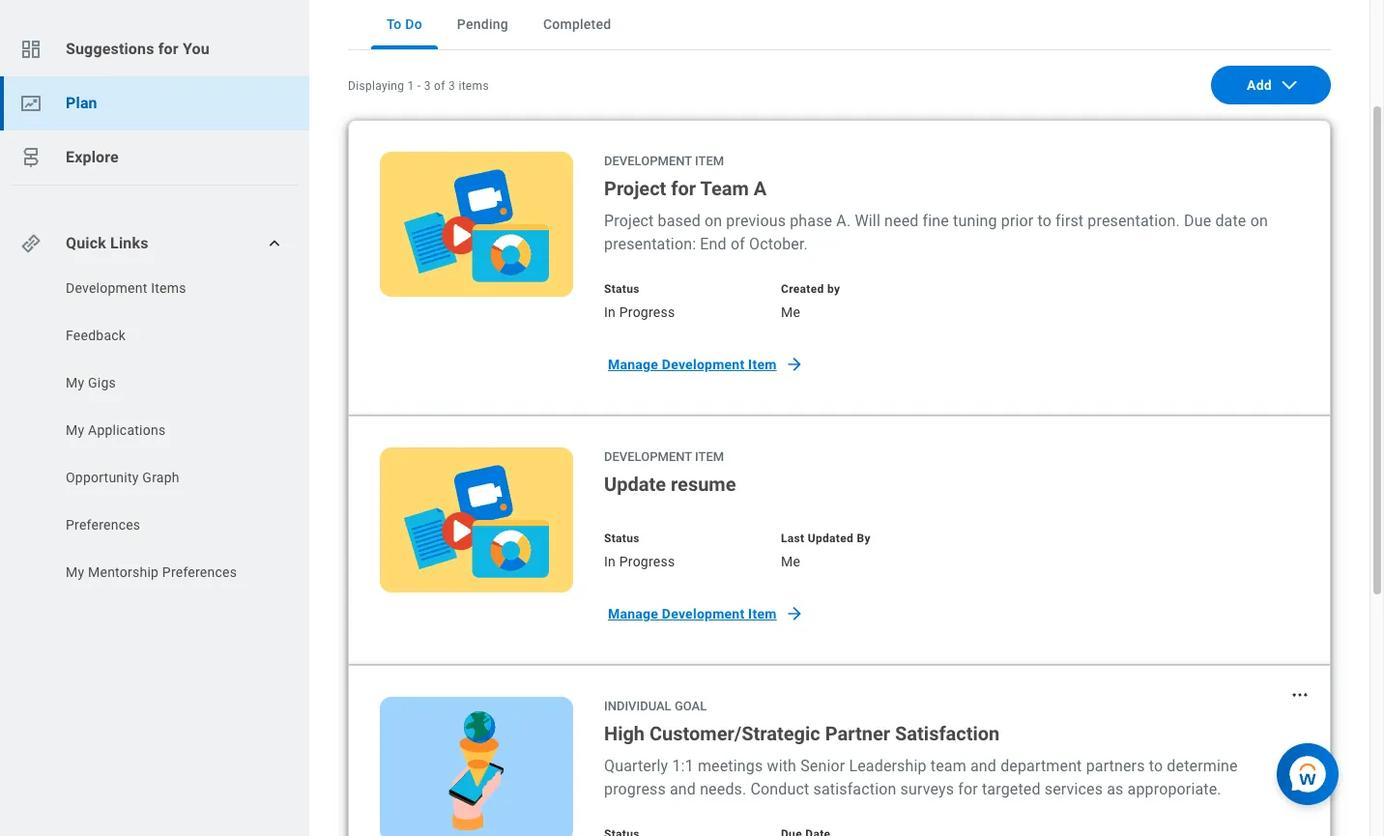 Task type: locate. For each thing, give the bounding box(es) containing it.
quarterly 1:1 meetings with senior leadership team and department partners to determine progress and needs. conduct satisfaction surveys for targeted services as approporiate.
[[604, 757, 1238, 799]]

displaying 1 - 3 of 3 items
[[348, 79, 489, 93]]

conduct
[[751, 780, 810, 799]]

of
[[434, 79, 446, 93], [731, 235, 745, 253]]

development inside list
[[66, 280, 147, 296]]

status down presentation:
[[604, 282, 640, 296]]

me down last
[[781, 554, 801, 570]]

services
[[1045, 780, 1103, 799]]

0 vertical spatial manage
[[608, 357, 659, 372]]

project
[[604, 177, 667, 200], [604, 212, 654, 230]]

2 progress from the top
[[620, 554, 675, 570]]

0 vertical spatial manage development item button
[[597, 345, 812, 384]]

for down team
[[958, 780, 978, 799]]

feedback
[[66, 328, 126, 343]]

0 horizontal spatial to
[[1038, 212, 1052, 230]]

1 vertical spatial status
[[604, 532, 640, 545]]

0 vertical spatial and
[[971, 757, 997, 775]]

progress down presentation:
[[620, 305, 675, 320]]

1 vertical spatial and
[[670, 780, 696, 799]]

progress down update
[[620, 554, 675, 570]]

0 vertical spatial me
[[781, 305, 801, 320]]

status for by
[[604, 532, 640, 545]]

high
[[604, 722, 645, 745]]

in for by
[[604, 554, 616, 570]]

2 manage development item from the top
[[608, 606, 777, 622]]

satisfaction
[[814, 780, 897, 799]]

with
[[767, 757, 797, 775]]

on up end
[[705, 212, 723, 230]]

status
[[604, 282, 640, 296], [604, 532, 640, 545]]

3 left "items" at the top left
[[449, 79, 456, 93]]

status in progress down update
[[604, 532, 675, 570]]

customer/strategic
[[650, 722, 821, 745]]

1:1
[[672, 757, 694, 775]]

phase
[[790, 212, 833, 230]]

0 vertical spatial in
[[604, 305, 616, 320]]

1 my from the top
[[66, 375, 84, 391]]

development down quick links
[[66, 280, 147, 296]]

1 me from the top
[[781, 305, 801, 320]]

link image
[[19, 232, 43, 255]]

add button
[[1212, 66, 1331, 104]]

list containing development items
[[0, 278, 309, 587]]

for up based at top
[[671, 177, 696, 200]]

partner
[[825, 722, 891, 745]]

development left arrow right image at the bottom of the page
[[662, 606, 745, 622]]

0 horizontal spatial for
[[158, 40, 179, 58]]

presentation.
[[1088, 212, 1181, 230]]

onboarding home image
[[19, 92, 43, 115]]

preferences down opportunity
[[66, 517, 141, 533]]

a.
[[837, 212, 851, 230]]

1 vertical spatial list
[[0, 278, 309, 587]]

project based on previous phase a. will need fine tuning prior to first presentation. due date on presentation: end of october.
[[604, 212, 1268, 253]]

1 vertical spatial manage development item
[[608, 606, 777, 622]]

manage development item
[[608, 357, 777, 372], [608, 606, 777, 622]]

my for my applications
[[66, 423, 84, 438]]

and
[[971, 757, 997, 775], [670, 780, 696, 799]]

0 vertical spatial my
[[66, 375, 84, 391]]

me down created
[[781, 305, 801, 320]]

list
[[0, 22, 309, 185], [0, 278, 309, 587]]

to
[[387, 16, 402, 32]]

3 my from the top
[[66, 565, 84, 580]]

status in progress for me
[[604, 282, 675, 320]]

0 horizontal spatial of
[[434, 79, 446, 93]]

1 status from the top
[[604, 282, 640, 296]]

need
[[885, 212, 919, 230]]

status down update
[[604, 532, 640, 545]]

2 vertical spatial my
[[66, 565, 84, 580]]

1 horizontal spatial of
[[731, 235, 745, 253]]

1 vertical spatial status in progress
[[604, 532, 675, 570]]

and right team
[[971, 757, 997, 775]]

1 horizontal spatial 3
[[449, 79, 456, 93]]

progress for by
[[620, 554, 675, 570]]

2 in from the top
[[604, 554, 616, 570]]

items
[[151, 280, 186, 296]]

will
[[855, 212, 881, 230]]

tuning
[[953, 212, 998, 230]]

my gigs link
[[64, 373, 263, 393]]

to up approporiate.
[[1149, 757, 1163, 775]]

to do button
[[371, 0, 438, 49]]

opportunity graph link
[[64, 468, 263, 487]]

to left first
[[1038, 212, 1052, 230]]

by
[[857, 532, 871, 545]]

suggestions for you link
[[0, 22, 309, 76]]

0 vertical spatial preferences
[[66, 517, 141, 533]]

chevron up small image
[[265, 234, 284, 253]]

2 my from the top
[[66, 423, 84, 438]]

2 project from the top
[[604, 212, 654, 230]]

first
[[1056, 212, 1084, 230]]

2 list from the top
[[0, 278, 309, 587]]

0 vertical spatial to
[[1038, 212, 1052, 230]]

october.
[[749, 235, 808, 253]]

0 vertical spatial manage development item
[[608, 357, 777, 372]]

2 horizontal spatial for
[[958, 780, 978, 799]]

1 manage development item from the top
[[608, 357, 777, 372]]

1 in from the top
[[604, 305, 616, 320]]

plan link
[[0, 76, 309, 131]]

item inside development item project for team a
[[695, 154, 724, 168]]

0 vertical spatial project
[[604, 177, 667, 200]]

of inside project based on previous phase a. will need fine tuning prior to first presentation. due date on presentation: end of october.
[[731, 235, 745, 253]]

1 horizontal spatial and
[[971, 757, 997, 775]]

3 right -
[[424, 79, 431, 93]]

1 manage from the top
[[608, 357, 659, 372]]

quick links element
[[19, 224, 294, 263]]

related actions image
[[1291, 686, 1310, 705]]

my
[[66, 375, 84, 391], [66, 423, 84, 438], [66, 565, 84, 580]]

for left you
[[158, 40, 179, 58]]

suggestions
[[66, 40, 154, 58]]

on right date
[[1251, 212, 1268, 230]]

manage development item button
[[597, 345, 812, 384], [597, 595, 812, 633]]

development up update
[[604, 450, 692, 464]]

3
[[424, 79, 431, 93], [449, 79, 456, 93]]

prior
[[1001, 212, 1034, 230]]

dashboard image
[[19, 38, 43, 61]]

0 vertical spatial status
[[604, 282, 640, 296]]

2 3 from the left
[[449, 79, 456, 93]]

1 horizontal spatial preferences
[[162, 565, 237, 580]]

pending
[[457, 16, 509, 32]]

development up based at top
[[604, 154, 692, 168]]

2 vertical spatial for
[[958, 780, 978, 799]]

team
[[701, 177, 749, 200]]

development inside development item update resume
[[604, 450, 692, 464]]

1 vertical spatial in
[[604, 554, 616, 570]]

my left gigs at the top left of page
[[66, 375, 84, 391]]

1 list from the top
[[0, 22, 309, 185]]

0 vertical spatial for
[[158, 40, 179, 58]]

previous
[[726, 212, 786, 230]]

for
[[158, 40, 179, 58], [671, 177, 696, 200], [958, 780, 978, 799]]

0 vertical spatial status in progress
[[604, 282, 675, 320]]

development for development item project for team a
[[604, 154, 692, 168]]

status in progress
[[604, 282, 675, 320], [604, 532, 675, 570]]

arrow right image
[[785, 355, 804, 374]]

displaying
[[348, 79, 404, 93]]

project up presentation:
[[604, 212, 654, 230]]

1 vertical spatial my
[[66, 423, 84, 438]]

1 manage development item button from the top
[[597, 345, 812, 384]]

targeted
[[982, 780, 1041, 799]]

in
[[604, 305, 616, 320], [604, 554, 616, 570]]

in down update
[[604, 554, 616, 570]]

presentation:
[[604, 235, 696, 253]]

updated
[[808, 532, 854, 545]]

1 progress from the top
[[620, 305, 675, 320]]

to
[[1038, 212, 1052, 230], [1149, 757, 1163, 775]]

1 vertical spatial me
[[781, 554, 801, 570]]

on
[[705, 212, 723, 230], [1251, 212, 1268, 230]]

2 status from the top
[[604, 532, 640, 545]]

1 horizontal spatial on
[[1251, 212, 1268, 230]]

of right end
[[731, 235, 745, 253]]

manage
[[608, 357, 659, 372], [608, 606, 659, 622]]

and down "1:1"
[[670, 780, 696, 799]]

1 vertical spatial for
[[671, 177, 696, 200]]

to inside quarterly 1:1 meetings with senior leadership team and department partners to determine progress and needs. conduct satisfaction surveys for targeted services as approporiate.
[[1149, 757, 1163, 775]]

item up 'team'
[[695, 154, 724, 168]]

1 horizontal spatial to
[[1149, 757, 1163, 775]]

development items
[[66, 280, 186, 296]]

timeline milestone image
[[19, 146, 43, 169]]

item up resume on the bottom of the page
[[695, 450, 724, 464]]

project inside project based on previous phase a. will need fine tuning prior to first presentation. due date on presentation: end of october.
[[604, 212, 654, 230]]

item
[[695, 154, 724, 168], [748, 357, 777, 372], [695, 450, 724, 464], [748, 606, 777, 622]]

status for me
[[604, 282, 640, 296]]

my mentorship preferences link
[[64, 563, 263, 582]]

suggestions for you
[[66, 40, 210, 58]]

me inside last updated by me
[[781, 554, 801, 570]]

1 project from the top
[[604, 177, 667, 200]]

preferences down preferences link
[[162, 565, 237, 580]]

2 me from the top
[[781, 554, 801, 570]]

1 vertical spatial progress
[[620, 554, 675, 570]]

0 horizontal spatial on
[[705, 212, 723, 230]]

opportunity
[[66, 470, 139, 485]]

1 status in progress from the top
[[604, 282, 675, 320]]

tab list
[[348, 0, 1331, 50]]

2 status in progress from the top
[[604, 532, 675, 570]]

me
[[781, 305, 801, 320], [781, 554, 801, 570]]

high customer/strategic partner satisfaction
[[604, 722, 1000, 745]]

1 on from the left
[[705, 212, 723, 230]]

leadership
[[849, 757, 927, 775]]

0 vertical spatial list
[[0, 22, 309, 185]]

development item project for team a
[[604, 154, 767, 200]]

1 vertical spatial to
[[1149, 757, 1163, 775]]

my down my gigs
[[66, 423, 84, 438]]

2 manage from the top
[[608, 606, 659, 622]]

last
[[781, 532, 805, 545]]

1 vertical spatial of
[[731, 235, 745, 253]]

you
[[183, 40, 210, 58]]

feedback link
[[64, 326, 263, 345]]

1 vertical spatial project
[[604, 212, 654, 230]]

2 on from the left
[[1251, 212, 1268, 230]]

0 horizontal spatial 3
[[424, 79, 431, 93]]

status in progress for by
[[604, 532, 675, 570]]

1 vertical spatial manage development item button
[[597, 595, 812, 633]]

my mentorship preferences
[[66, 565, 237, 580]]

0 vertical spatial progress
[[620, 305, 675, 320]]

in down presentation:
[[604, 305, 616, 320]]

mentorship
[[88, 565, 159, 580]]

development items link
[[64, 278, 263, 298]]

status in progress down presentation:
[[604, 282, 675, 320]]

project up based at top
[[604, 177, 667, 200]]

development inside development item project for team a
[[604, 154, 692, 168]]

1 vertical spatial manage
[[608, 606, 659, 622]]

of right -
[[434, 79, 446, 93]]

for inside development item project for team a
[[671, 177, 696, 200]]

end
[[700, 235, 727, 253]]

1 horizontal spatial for
[[671, 177, 696, 200]]

my left mentorship
[[66, 565, 84, 580]]



Task type: vqa. For each thing, say whether or not it's contained in the screenshot.
the right 3
yes



Task type: describe. For each thing, give the bounding box(es) containing it.
applications
[[88, 423, 166, 438]]

0 vertical spatial of
[[434, 79, 446, 93]]

arrow right image
[[785, 604, 804, 624]]

opportunity graph
[[66, 470, 180, 485]]

surveys
[[901, 780, 955, 799]]

0 horizontal spatial preferences
[[66, 517, 141, 533]]

by
[[828, 282, 840, 296]]

chevron down image
[[1280, 75, 1299, 95]]

1 vertical spatial preferences
[[162, 565, 237, 580]]

graph
[[142, 470, 180, 485]]

satisfaction
[[895, 722, 1000, 745]]

partners
[[1086, 757, 1145, 775]]

a
[[754, 177, 767, 200]]

do
[[405, 16, 422, 32]]

to inside project based on previous phase a. will need fine tuning prior to first presentation. due date on presentation: end of october.
[[1038, 212, 1052, 230]]

created by me
[[781, 282, 840, 320]]

preferences link
[[64, 515, 263, 535]]

needs.
[[700, 780, 747, 799]]

for inside quarterly 1:1 meetings with senior leadership team and department partners to determine progress and needs. conduct satisfaction surveys for targeted services as approporiate.
[[958, 780, 978, 799]]

my for my mentorship preferences
[[66, 565, 84, 580]]

2 manage development item button from the top
[[597, 595, 812, 633]]

my for my gigs
[[66, 375, 84, 391]]

update
[[604, 473, 666, 496]]

development item update resume
[[604, 450, 736, 496]]

development for development items
[[66, 280, 147, 296]]

tab list containing to do
[[348, 0, 1331, 50]]

manage for first manage development item button from the bottom
[[608, 606, 659, 622]]

item inside development item update resume
[[695, 450, 724, 464]]

created
[[781, 282, 824, 296]]

due
[[1185, 212, 1212, 230]]

department
[[1001, 757, 1082, 775]]

plan
[[66, 94, 97, 112]]

meetings
[[698, 757, 763, 775]]

progress
[[604, 780, 666, 799]]

my applications link
[[64, 421, 263, 440]]

gigs
[[88, 375, 116, 391]]

team
[[931, 757, 967, 775]]

determine
[[1167, 757, 1238, 775]]

to do
[[387, 16, 422, 32]]

manage for first manage development item button
[[608, 357, 659, 372]]

1
[[408, 79, 414, 93]]

progress for me
[[620, 305, 675, 320]]

item left arrow right icon
[[748, 357, 777, 372]]

me inside the created by me
[[781, 305, 801, 320]]

my gigs
[[66, 375, 116, 391]]

-
[[418, 79, 421, 93]]

date
[[1216, 212, 1247, 230]]

project inside development item project for team a
[[604, 177, 667, 200]]

resume
[[671, 473, 736, 496]]

explore link
[[0, 131, 309, 185]]

items
[[459, 79, 489, 93]]

last updated by me
[[781, 532, 871, 570]]

quick
[[66, 234, 106, 252]]

in for me
[[604, 305, 616, 320]]

1 3 from the left
[[424, 79, 431, 93]]

explore
[[66, 148, 119, 166]]

pending button
[[442, 0, 524, 49]]

individual goal
[[604, 699, 707, 714]]

item left arrow right image at the bottom of the page
[[748, 606, 777, 622]]

for inside list
[[158, 40, 179, 58]]

development for development item update resume
[[604, 450, 692, 464]]

add
[[1247, 77, 1272, 93]]

quick links
[[66, 234, 148, 252]]

as
[[1107, 780, 1124, 799]]

list containing suggestions for you
[[0, 22, 309, 185]]

development left arrow right icon
[[662, 357, 745, 372]]

manage development item for arrow right image at the bottom of the page
[[608, 606, 777, 622]]

fine
[[923, 212, 950, 230]]

based
[[658, 212, 701, 230]]

quarterly
[[604, 757, 668, 775]]

my applications
[[66, 423, 166, 438]]

manage development item for arrow right icon
[[608, 357, 777, 372]]

links
[[110, 234, 148, 252]]

completed button
[[528, 0, 627, 49]]

approporiate.
[[1128, 780, 1222, 799]]

goal
[[675, 699, 707, 714]]

individual
[[604, 699, 672, 714]]

0 horizontal spatial and
[[670, 780, 696, 799]]

senior
[[801, 757, 845, 775]]



